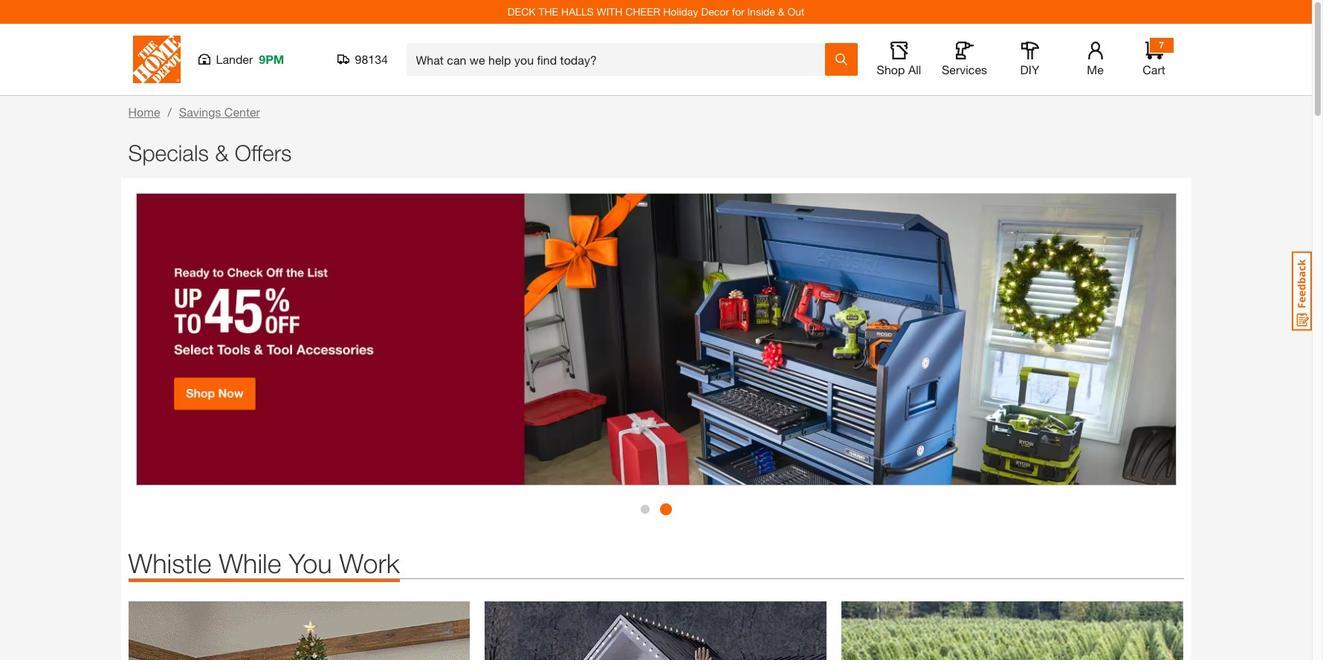 Task type: describe. For each thing, give the bounding box(es) containing it.
home link
[[128, 105, 160, 119]]

home
[[128, 105, 160, 119]]

specials & offers
[[128, 140, 292, 166]]

shop all button
[[875, 42, 923, 77]]

you
[[289, 548, 332, 580]]

the home depot logo image
[[133, 36, 180, 83]]

9pm
[[259, 52, 284, 66]]

all
[[908, 62, 921, 77]]

inside
[[748, 5, 775, 18]]

7
[[1159, 39, 1164, 51]]

up to 45% off select tools & tool accessories image
[[136, 193, 1177, 486]]

center
[[224, 105, 260, 119]]

cart
[[1143, 62, 1166, 77]]

feedback link image
[[1292, 251, 1312, 332]]

decor
[[701, 5, 729, 18]]

shop
[[877, 62, 905, 77]]

out
[[788, 5, 805, 18]]

whistle while you work
[[128, 548, 400, 580]]

cheer
[[626, 5, 660, 18]]

me button
[[1072, 42, 1119, 77]]

specials
[[128, 140, 209, 166]]

cart 7
[[1143, 39, 1166, 77]]

lander 9pm
[[216, 52, 284, 66]]

with
[[597, 5, 623, 18]]

for
[[732, 5, 745, 18]]

work
[[339, 548, 400, 580]]

diy button
[[1006, 42, 1054, 77]]



Task type: vqa. For each thing, say whether or not it's contained in the screenshot.
18 in Items
no



Task type: locate. For each thing, give the bounding box(es) containing it.
deck the halls with cheer holiday decor for inside & out link
[[508, 5, 805, 18]]

1 horizontal spatial  image
[[485, 602, 827, 661]]

& left out
[[778, 5, 785, 18]]

while
[[219, 548, 281, 580]]

1  image from the left
[[128, 602, 470, 661]]

holiday
[[663, 5, 698, 18]]

lander
[[216, 52, 253, 66]]

3  image from the left
[[842, 602, 1184, 661]]

98134 button
[[337, 52, 388, 67]]

deck
[[508, 5, 536, 18]]

2 horizontal spatial  image
[[842, 602, 1184, 661]]

 image
[[128, 602, 470, 661], [485, 602, 827, 661], [842, 602, 1184, 661]]

me
[[1087, 62, 1104, 77]]

deck the halls with cheer holiday decor for inside & out
[[508, 5, 805, 18]]

savings center link
[[179, 105, 260, 119]]

savings
[[179, 105, 221, 119]]

98134
[[355, 52, 388, 66]]

offers
[[235, 140, 292, 166]]

the
[[539, 5, 558, 18]]

What can we help you find today? search field
[[416, 44, 824, 75]]

shop all
[[877, 62, 921, 77]]

& down savings center link
[[215, 140, 229, 166]]

&
[[778, 5, 785, 18], [215, 140, 229, 166]]

diy
[[1020, 62, 1040, 77]]

2  image from the left
[[485, 602, 827, 661]]

1 vertical spatial &
[[215, 140, 229, 166]]

0 horizontal spatial  image
[[128, 602, 470, 661]]

halls
[[561, 5, 594, 18]]

savings center
[[179, 105, 260, 119]]

0 vertical spatial &
[[778, 5, 785, 18]]

services button
[[941, 42, 988, 77]]

whistle
[[128, 548, 211, 580]]

services
[[942, 62, 987, 77]]

1 horizontal spatial &
[[778, 5, 785, 18]]

0 horizontal spatial &
[[215, 140, 229, 166]]



